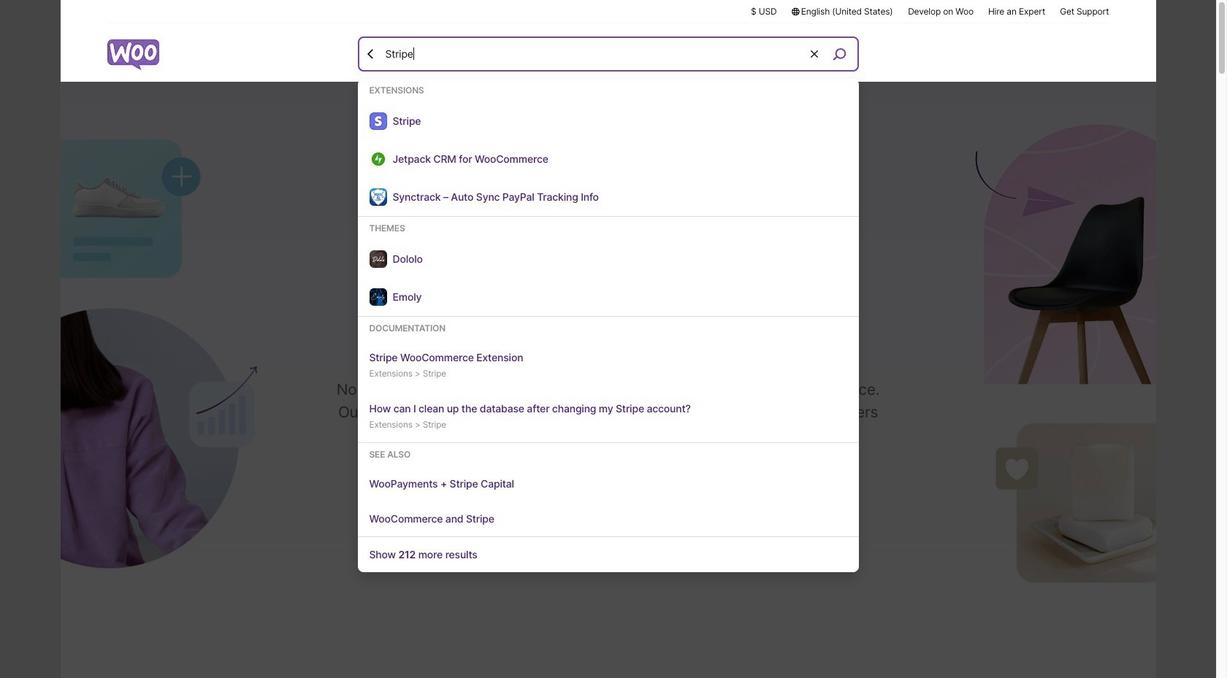 Task type: locate. For each thing, give the bounding box(es) containing it.
close search image
[[363, 46, 378, 61]]

group
[[358, 85, 859, 217], [358, 223, 859, 317], [358, 323, 859, 443], [358, 449, 859, 538]]

list box
[[358, 85, 859, 573]]

None search field
[[358, 37, 859, 573]]

3 group from the top
[[358, 323, 859, 443]]



Task type: describe. For each thing, give the bounding box(es) containing it.
1 group from the top
[[358, 85, 859, 217]]

2 group from the top
[[358, 223, 859, 317]]

4 group from the top
[[358, 449, 859, 538]]

Find extensions, themes, guides, and more… search field
[[382, 39, 808, 69]]



Task type: vqa. For each thing, say whether or not it's contained in the screenshot.
file lines icon
no



